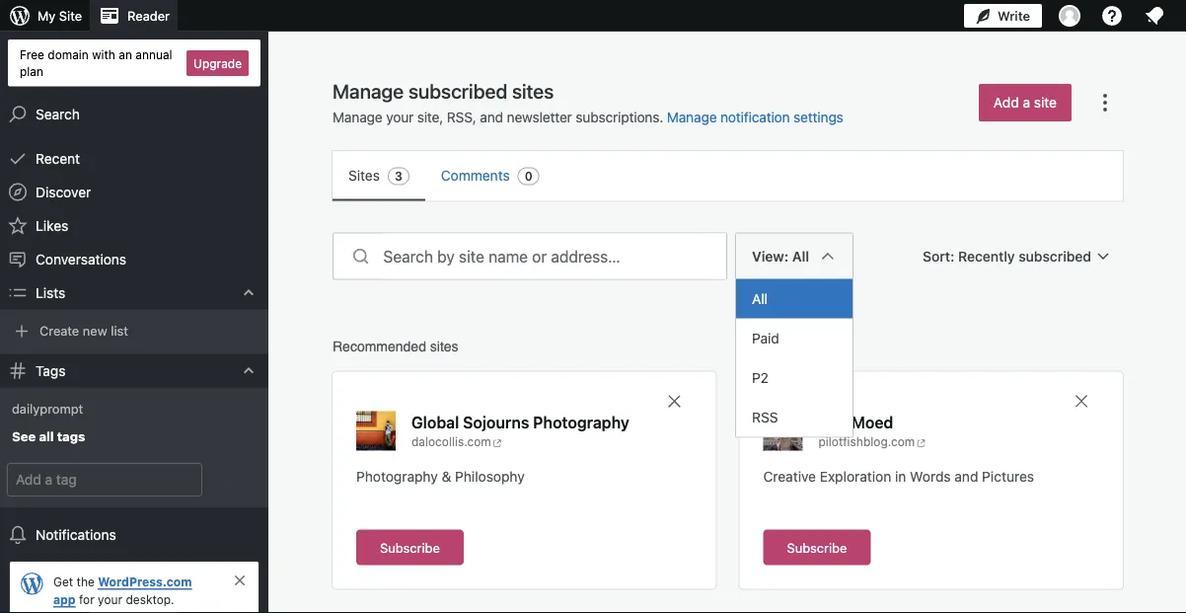 Task type: vqa. For each thing, say whether or not it's contained in the screenshot.
icon
no



Task type: locate. For each thing, give the bounding box(es) containing it.
all link
[[737, 279, 853, 318]]

see all tags
[[12, 429, 85, 444]]

all right view:
[[793, 248, 810, 264]]

dismiss this recommendation image for global sojourns photography
[[665, 391, 685, 411]]

your inside "manage subscribed sites manage your site, rss, and newsletter subscriptions. manage notification settings"
[[386, 109, 414, 125]]

search
[[36, 106, 80, 122]]

search link
[[0, 97, 269, 131]]

photography left &
[[356, 468, 438, 484]]

0 vertical spatial add
[[994, 94, 1020, 111]]

all
[[793, 248, 810, 264], [752, 290, 768, 307]]

0 vertical spatial and
[[480, 109, 504, 125]]

my site
[[38, 8, 82, 23]]

pilotfishblog.com
[[819, 435, 916, 449]]

0 horizontal spatial subscribe
[[380, 540, 440, 555]]

add for add
[[221, 472, 245, 487]]

0 horizontal spatial your
[[98, 592, 122, 606]]

manage
[[333, 79, 404, 102], [333, 109, 383, 125], [667, 109, 717, 125]]

manage notification settings link
[[667, 109, 844, 125]]

0 horizontal spatial all
[[752, 290, 768, 307]]

get
[[53, 575, 73, 588]]

0 horizontal spatial and
[[480, 109, 504, 125]]

1 horizontal spatial dismiss this recommendation image
[[1072, 391, 1092, 411]]

subscribe down creative
[[787, 540, 847, 555]]

all up paid
[[752, 290, 768, 307]]

subscribe for global sojourns photography
[[380, 540, 440, 555]]

3
[[395, 169, 403, 183]]

2 subscribe from the left
[[787, 540, 847, 555]]

your
[[386, 109, 414, 125], [98, 592, 122, 606]]

1 vertical spatial add
[[221, 472, 245, 487]]

subscribe button for global sojourns photography
[[356, 530, 464, 565]]

1 vertical spatial your
[[98, 592, 122, 606]]

discover link
[[0, 175, 269, 209]]

an
[[119, 47, 132, 61]]

1 vertical spatial and
[[955, 468, 979, 484]]

subscribe button down creative
[[764, 530, 871, 565]]

conversations
[[36, 251, 126, 267]]

photography
[[533, 413, 630, 431], [356, 468, 438, 484]]

your left site,
[[386, 109, 414, 125]]

subscribe button
[[356, 530, 464, 565], [764, 530, 871, 565]]

annual
[[136, 47, 172, 61]]

and
[[480, 109, 504, 125], [955, 468, 979, 484]]

wordpress.com
[[98, 575, 192, 588]]

global sojourns photography link
[[412, 411, 630, 433]]

1 vertical spatial all
[[752, 290, 768, 307]]

1 horizontal spatial all
[[793, 248, 810, 264]]

photography up dalocollis.com link
[[533, 413, 630, 431]]

0 vertical spatial all
[[793, 248, 810, 264]]

add a site button
[[979, 84, 1072, 121]]

recently
[[959, 248, 1016, 264]]

p.a.
[[819, 413, 848, 431]]

photography & philosophy
[[356, 468, 525, 484]]

1 horizontal spatial your
[[386, 109, 414, 125]]

tags
[[36, 362, 66, 379]]

add group
[[0, 460, 269, 500]]

conversations link
[[0, 242, 269, 276]]

paid
[[752, 330, 780, 346]]

0 horizontal spatial subscribe button
[[356, 530, 464, 565]]

1 horizontal spatial subscribe button
[[764, 530, 871, 565]]

the
[[77, 575, 95, 588]]

newsletter
[[507, 109, 572, 125]]

tags
[[57, 429, 85, 444]]

my site link
[[0, 0, 90, 32]]

p2 link
[[737, 358, 853, 397]]

philosophy
[[455, 468, 525, 484]]

and inside "manage subscribed sites manage your site, rss, and newsletter subscriptions. manage notification settings"
[[480, 109, 504, 125]]

add inside button
[[994, 94, 1020, 111]]

notification settings
[[721, 109, 844, 125]]

1 dismiss this recommendation image from the left
[[665, 391, 685, 411]]

reader link
[[90, 0, 178, 32]]

keyboard_arrow_down image
[[239, 283, 259, 303]]

0 horizontal spatial dismiss this recommendation image
[[665, 391, 685, 411]]

dismiss image
[[232, 573, 248, 588]]

None search field
[[333, 233, 728, 280]]

for your desktop.
[[76, 592, 174, 606]]

1 horizontal spatial photography
[[533, 413, 630, 431]]

free domain with an annual plan
[[20, 47, 172, 78]]

dalocollis.com
[[412, 435, 492, 449]]

view:
[[752, 248, 789, 264]]

1 horizontal spatial add
[[994, 94, 1020, 111]]

upgrade button
[[187, 50, 249, 76]]

my profile image
[[1059, 5, 1081, 27]]

rss,
[[447, 109, 477, 125]]

2 dismiss this recommendation image from the left
[[1072, 391, 1092, 411]]

global sojourns photography
[[412, 413, 630, 431]]

likes
[[36, 217, 68, 234]]

p2
[[752, 369, 769, 386]]

dismiss this recommendation image
[[665, 391, 685, 411], [1072, 391, 1092, 411]]

0 vertical spatial photography
[[533, 413, 630, 431]]

get the
[[53, 575, 98, 588]]

menu
[[333, 151, 1124, 201]]

menu inside manage subscribed sites "main content"
[[333, 151, 1124, 201]]

your right for
[[98, 592, 122, 606]]

discover
[[36, 184, 91, 200]]

write
[[998, 8, 1031, 23]]

menu containing sites
[[333, 151, 1124, 201]]

Add a tag text field
[[8, 464, 201, 496]]

none search field inside manage subscribed sites "main content"
[[333, 233, 728, 280]]

add for add a site
[[994, 94, 1020, 111]]

add inside "button"
[[221, 472, 245, 487]]

0 horizontal spatial add
[[221, 472, 245, 487]]

2 subscribe button from the left
[[764, 530, 871, 565]]

0 horizontal spatial photography
[[356, 468, 438, 484]]

subscribe down photography & philosophy
[[380, 540, 440, 555]]

1 horizontal spatial and
[[955, 468, 979, 484]]

subscribe button down photography & philosophy
[[356, 530, 464, 565]]

subscribe
[[380, 540, 440, 555], [787, 540, 847, 555]]

add button
[[209, 464, 257, 496]]

in
[[896, 468, 907, 484]]

subscribed sites
[[409, 79, 554, 102]]

1 subscribe from the left
[[380, 540, 440, 555]]

creative
[[764, 468, 817, 484]]

rss
[[752, 409, 779, 425]]

add a site
[[994, 94, 1057, 111]]

manage subscribed sites main content
[[301, 78, 1155, 613]]

0 vertical spatial your
[[386, 109, 414, 125]]

1 horizontal spatial subscribe
[[787, 540, 847, 555]]

create
[[39, 323, 79, 338]]

help image
[[1101, 4, 1125, 28]]

1 subscribe button from the left
[[356, 530, 464, 565]]

&
[[442, 468, 452, 484]]

and down subscribed sites
[[480, 109, 504, 125]]

view: all list box
[[736, 279, 854, 438]]

write link
[[965, 0, 1043, 32]]

and right words
[[955, 468, 979, 484]]

sort: recently subscribed button
[[915, 238, 1124, 274]]

recent
[[36, 150, 80, 166]]

free
[[20, 47, 44, 61]]

recent link
[[0, 142, 269, 175]]



Task type: describe. For each thing, give the bounding box(es) containing it.
view: all
[[752, 248, 810, 264]]

all
[[39, 429, 54, 444]]

more image
[[1094, 91, 1118, 115]]

dalocollis.com link
[[412, 433, 665, 451]]

moed
[[852, 413, 894, 431]]

site
[[59, 8, 82, 23]]

a
[[1023, 94, 1031, 111]]

domain
[[48, 47, 89, 61]]

p.a. moed
[[819, 413, 894, 431]]

subscribed
[[1019, 248, 1092, 264]]

see all tags link
[[0, 422, 269, 452]]

upgrade
[[194, 56, 242, 70]]

comments
[[441, 167, 510, 184]]

paid link
[[737, 318, 853, 358]]

creative exploration in words and pictures
[[764, 468, 1035, 484]]

recommended sites
[[333, 338, 459, 354]]

words
[[910, 468, 951, 484]]

sort: recently subscribed
[[923, 248, 1092, 264]]

manage subscribed sites manage your site, rss, and newsletter subscriptions. manage notification settings
[[333, 79, 844, 125]]

keyboard_arrow_down image
[[239, 361, 259, 381]]

new
[[83, 323, 107, 338]]

lists link
[[0, 276, 269, 310]]

sites
[[349, 167, 380, 184]]

notifications link
[[0, 518, 269, 552]]

create new list
[[39, 323, 128, 338]]

dismiss this recommendation image for p.a. moed
[[1072, 391, 1092, 411]]

my
[[38, 8, 56, 23]]

create new list link
[[0, 317, 269, 346]]

pictures
[[983, 468, 1035, 484]]

manage your notifications image
[[1143, 4, 1167, 28]]

Search search field
[[384, 234, 727, 279]]

exploration
[[820, 468, 892, 484]]

with
[[92, 47, 115, 61]]

notifications
[[36, 527, 116, 543]]

for
[[79, 592, 95, 606]]

global
[[412, 413, 459, 431]]

tags link
[[0, 354, 269, 388]]

dailyprompt link
[[0, 395, 269, 422]]

subscribe for p.a. moed
[[787, 540, 847, 555]]

likes link
[[0, 209, 269, 242]]

site
[[1035, 94, 1057, 111]]

recommended
[[333, 338, 426, 354]]

sort:
[[923, 248, 955, 264]]

p.a. moed link
[[819, 411, 894, 433]]

plan
[[20, 64, 43, 78]]

rss link
[[737, 397, 853, 437]]

list
[[111, 323, 128, 338]]

pilotfishblog.com link
[[819, 433, 929, 451]]

reader
[[127, 8, 170, 23]]

site,
[[417, 109, 443, 125]]

0
[[525, 169, 533, 183]]

subscribe button for p.a. moed
[[764, 530, 871, 565]]

all inside list box
[[752, 290, 768, 307]]

dailyprompt
[[12, 401, 83, 416]]

1 vertical spatial photography
[[356, 468, 438, 484]]

sojourns
[[463, 413, 530, 431]]

see
[[12, 429, 36, 444]]

lists
[[36, 284, 65, 301]]

subscriptions.
[[576, 109, 664, 125]]

wordpress.com app
[[53, 575, 192, 606]]

desktop.
[[126, 592, 174, 606]]

sites
[[430, 338, 459, 354]]



